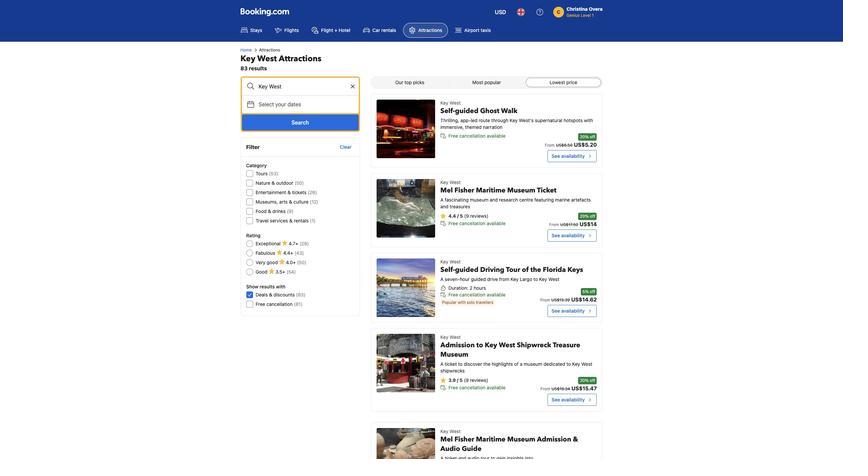 Task type: locate. For each thing, give the bounding box(es) containing it.
to right ticket
[[458, 361, 463, 367]]

route
[[479, 118, 490, 123]]

free cancellation available down hours
[[449, 292, 506, 298]]

picks
[[413, 79, 425, 85]]

4 see from the top
[[552, 397, 560, 403]]

availability down 20% off from us$19.34 us$15.47
[[562, 397, 585, 403]]

0 vertical spatial museum
[[470, 197, 489, 203]]

0 vertical spatial of
[[522, 265, 529, 274]]

2 available from the top
[[487, 221, 506, 226]]

the inside key west admission to key west shipwreck treasure museum a ticket to discover the highlights of a museum dedicated to key west shipwrecks
[[484, 361, 491, 367]]

museums, arts & culture (12)
[[256, 199, 319, 205]]

search
[[292, 120, 309, 126]]

0 vertical spatial fisher
[[455, 186, 475, 195]]

results up deals in the left of the page
[[260, 284, 275, 290]]

2 vertical spatial a
[[441, 361, 444, 367]]

museum for mel fisher maritime museum ticket
[[508, 186, 536, 195]]

reviews) for museum
[[470, 378, 488, 383]]

see down the 20% off from us$17.50 us$14
[[552, 233, 560, 238]]

see down us$6.50
[[552, 153, 560, 159]]

0 horizontal spatial rentals
[[294, 218, 309, 224]]

keys
[[568, 265, 584, 274]]

museum inside key west mel fisher maritime museum ticket a fascinating museum and research centre featuring marine artefacts and treasures
[[508, 186, 536, 195]]

a left fascinating
[[441, 197, 444, 203]]

results right 83
[[249, 65, 267, 71]]

west for key west self-guided driving tour of the florida keys a seven-hour guided drive from key largo to key west
[[450, 259, 461, 265]]

1 horizontal spatial the
[[531, 265, 541, 274]]

free down 4.4
[[449, 221, 458, 226]]

0 vertical spatial a
[[441, 197, 444, 203]]

3 off from the top
[[590, 289, 596, 294]]

4 free cancellation available from the top
[[449, 385, 506, 391]]

reviews) down discover
[[470, 378, 488, 383]]

christina overa genius level 1
[[567, 6, 603, 18]]

cancellation down 2 at the bottom right
[[460, 292, 486, 298]]

free down the "duration:"
[[449, 292, 458, 298]]

1 vertical spatial admission
[[537, 435, 572, 444]]

west up audio
[[450, 429, 461, 434]]

maritime inside key west mel fisher maritime museum admission & audio guide
[[476, 435, 506, 444]]

20% off from us$19.34 us$15.47
[[541, 378, 597, 392]]

0 vertical spatial with
[[584, 118, 593, 123]]

2 mel from the top
[[441, 435, 453, 444]]

solo
[[467, 300, 475, 305]]

1 vertical spatial of
[[515, 361, 519, 367]]

1 vertical spatial reviews)
[[470, 378, 488, 383]]

from inside 5% off from us$15.39 us$14.62
[[541, 298, 550, 303]]

with right the hotspots
[[584, 118, 593, 123]]

with left solo
[[458, 300, 466, 305]]

see availability down 'us$19.34'
[[552, 397, 585, 403]]

off for self-guided driving tour of the florida keys
[[590, 289, 596, 294]]

1 vertical spatial 20%
[[580, 214, 589, 219]]

from inside 20% off from us$6.50 us$5.20
[[545, 143, 555, 148]]

(9 right 3.9
[[464, 378, 469, 383]]

0 vertical spatial results
[[249, 65, 267, 71]]

3 free cancellation available from the top
[[449, 292, 506, 298]]

from inside 20% off from us$19.34 us$15.47
[[541, 387, 551, 392]]

key inside key west mel fisher maritime museum admission & audio guide
[[441, 429, 449, 434]]

0 vertical spatial museum
[[508, 186, 536, 195]]

us$5.20
[[574, 142, 597, 148]]

west up us$15.47
[[582, 361, 593, 367]]

see down 'us$19.34'
[[552, 397, 560, 403]]

(9 down 'treasures'
[[465, 213, 469, 219]]

self- inside key west self-guided driving tour of the florida keys a seven-hour guided drive from key largo to key west
[[441, 265, 455, 274]]

available down highlights
[[487, 385, 506, 391]]

4 available from the top
[[487, 385, 506, 391]]

maritime up guide
[[476, 435, 506, 444]]

mel up audio
[[441, 435, 453, 444]]

1 vertical spatial results
[[260, 284, 275, 290]]

&
[[272, 180, 275, 186], [288, 190, 291, 195], [289, 199, 292, 205], [268, 208, 271, 214], [289, 218, 293, 224], [269, 292, 272, 298], [573, 435, 579, 444]]

5% off from us$15.39 us$14.62
[[541, 289, 597, 303]]

free cancellation available for guided
[[449, 292, 506, 298]]

from left us$17.50
[[550, 222, 559, 227]]

free cancellation available down 3.9 / 5 (9 reviews)
[[449, 385, 506, 391]]

museum
[[470, 197, 489, 203], [524, 361, 543, 367]]

west up ticket
[[450, 334, 461, 340]]

car rentals
[[373, 27, 396, 33]]

availability down 5% off from us$15.39 us$14.62
[[562, 308, 585, 314]]

3 a from the top
[[441, 361, 444, 367]]

a
[[441, 197, 444, 203], [441, 276, 444, 282], [441, 361, 444, 367]]

highlights
[[492, 361, 513, 367]]

2 vertical spatial attractions
[[279, 53, 322, 64]]

free down 3.9
[[449, 385, 458, 391]]

see availability down us$15.39
[[552, 308, 585, 314]]

west up seven-
[[450, 259, 461, 265]]

0 horizontal spatial museum
[[470, 197, 489, 203]]

key up highlights
[[485, 341, 498, 350]]

availability for mel fisher maritime museum ticket
[[562, 233, 585, 238]]

driving
[[480, 265, 505, 274]]

west for key west attractions 83 results
[[257, 53, 277, 64]]

1 vertical spatial the
[[484, 361, 491, 367]]

and
[[490, 197, 498, 203], [441, 204, 449, 209]]

3 available from the top
[[487, 292, 506, 298]]

mel for audio
[[441, 435, 453, 444]]

(83)
[[296, 292, 306, 298]]

rating
[[246, 233, 261, 238]]

off inside the 20% off from us$17.50 us$14
[[590, 214, 596, 219]]

maritime inside key west mel fisher maritime museum ticket a fascinating museum and research centre featuring marine artefacts and treasures
[[476, 186, 506, 195]]

thrilling,
[[441, 118, 459, 123]]

museum up 4.4 / 5 (9 reviews) on the right top
[[470, 197, 489, 203]]

/ right 4.4
[[457, 213, 459, 219]]

2 see availability from the top
[[552, 233, 585, 238]]

self- inside the key west self-guided ghost walk thrilling, app-led route through key west's supernatural hotspots with immersive, themed narration
[[441, 106, 455, 116]]

2 free cancellation available from the top
[[449, 221, 506, 226]]

off right the 5%
[[590, 289, 596, 294]]

self- for self-guided driving tour of the florida keys
[[441, 265, 455, 274]]

1 vertical spatial 5
[[460, 378, 463, 383]]

cancellation down 4.4 / 5 (9 reviews) on the right top
[[460, 221, 486, 226]]

5 right 4.4
[[460, 213, 463, 219]]

key up fascinating
[[441, 179, 449, 185]]

fisher up fascinating
[[455, 186, 475, 195]]

0 vertical spatial attractions
[[419, 27, 442, 33]]

free cancellation available down 4.4 / 5 (9 reviews) on the right top
[[449, 221, 506, 226]]

museum for mel fisher maritime museum admission & audio guide
[[508, 435, 536, 444]]

4.4 / 5 (9 reviews)
[[449, 213, 489, 219]]

filter
[[246, 144, 260, 150]]

fisher inside key west mel fisher maritime museum ticket a fascinating museum and research centre featuring marine artefacts and treasures
[[455, 186, 475, 195]]

2 see from the top
[[552, 233, 560, 238]]

see availability down us$6.50
[[552, 153, 585, 159]]

the inside key west self-guided driving tour of the florida keys a seven-hour guided drive from key largo to key west
[[531, 265, 541, 274]]

off inside 20% off from us$6.50 us$5.20
[[590, 134, 596, 139]]

2 fisher from the top
[[455, 435, 475, 444]]

4.0+
[[286, 260, 296, 265]]

(50) down '(43)'
[[297, 260, 307, 265]]

1 off from the top
[[590, 134, 596, 139]]

and up 4.4
[[441, 204, 449, 209]]

mel
[[441, 186, 453, 195], [441, 435, 453, 444]]

0 vertical spatial admission
[[441, 341, 475, 350]]

a left ticket
[[441, 361, 444, 367]]

west up fascinating
[[450, 179, 461, 185]]

off for mel fisher maritime museum ticket
[[590, 214, 596, 219]]

c
[[557, 9, 561, 15]]

5 right 3.9
[[460, 378, 463, 383]]

1 see availability from the top
[[552, 153, 585, 159]]

1 horizontal spatial with
[[458, 300, 466, 305]]

maritime for guide
[[476, 435, 506, 444]]

1 horizontal spatial museum
[[524, 361, 543, 367]]

west inside key west mel fisher maritime museum ticket a fascinating museum and research centre featuring marine artefacts and treasures
[[450, 179, 461, 185]]

entertainment
[[256, 190, 286, 195]]

guided
[[455, 106, 479, 116], [455, 265, 479, 274], [471, 276, 486, 282]]

rentals left (1)
[[294, 218, 309, 224]]

1 a from the top
[[441, 197, 444, 203]]

show results with
[[246, 284, 286, 290]]

and left "research"
[[490, 197, 498, 203]]

show
[[246, 284, 259, 290]]

the
[[531, 265, 541, 274], [484, 361, 491, 367]]

off inside 5% off from us$15.39 us$14.62
[[590, 289, 596, 294]]

popular
[[442, 300, 457, 305]]

availability for self-guided ghost walk
[[562, 153, 585, 159]]

key
[[241, 53, 256, 64], [441, 100, 449, 106], [510, 118, 518, 123], [441, 179, 449, 185], [441, 259, 449, 265], [511, 276, 519, 282], [539, 276, 547, 282], [441, 334, 449, 340], [485, 341, 498, 350], [572, 361, 580, 367], [441, 429, 449, 434]]

to
[[534, 276, 538, 282], [477, 341, 483, 350], [458, 361, 463, 367], [567, 361, 571, 367]]

select
[[259, 101, 274, 107]]

2 vertical spatial with
[[458, 300, 466, 305]]

(50) up tickets
[[295, 180, 304, 186]]

0 vertical spatial reviews)
[[471, 213, 489, 219]]

0 horizontal spatial the
[[484, 361, 491, 367]]

of
[[522, 265, 529, 274], [515, 361, 519, 367]]

mel up fascinating
[[441, 186, 453, 195]]

maritime up "research"
[[476, 186, 506, 195]]

west down florida
[[549, 276, 560, 282]]

1 horizontal spatial of
[[522, 265, 529, 274]]

culture
[[294, 199, 309, 205]]

20% up us$14
[[580, 214, 589, 219]]

1 20% from the top
[[580, 134, 589, 139]]

the up largo
[[531, 265, 541, 274]]

1 horizontal spatial admission
[[537, 435, 572, 444]]

1 vertical spatial (9
[[464, 378, 469, 383]]

available down 'narration'
[[487, 133, 506, 139]]

a inside key west mel fisher maritime museum ticket a fascinating museum and research centre featuring marine artefacts and treasures
[[441, 197, 444, 203]]

entertainment & tickets (26)
[[256, 190, 317, 195]]

us$14.62
[[572, 297, 597, 303]]

2 maritime from the top
[[476, 435, 506, 444]]

1 see from the top
[[552, 153, 560, 159]]

0 vertical spatial and
[[490, 197, 498, 203]]

west inside "key west attractions 83 results"
[[257, 53, 277, 64]]

stays link
[[235, 23, 268, 38]]

arts
[[279, 199, 288, 205]]

& inside key west mel fisher maritime museum admission & audio guide
[[573, 435, 579, 444]]

1 vertical spatial /
[[457, 378, 459, 383]]

1 free cancellation available from the top
[[449, 133, 506, 139]]

fisher up guide
[[455, 435, 475, 444]]

dedicated
[[544, 361, 566, 367]]

20% up us$15.47
[[580, 378, 589, 383]]

to right largo
[[534, 276, 538, 282]]

see down us$15.39
[[552, 308, 560, 314]]

of left a
[[515, 361, 519, 367]]

west inside key west mel fisher maritime museum admission & audio guide
[[450, 429, 461, 434]]

1 vertical spatial a
[[441, 276, 444, 282]]

to inside key west self-guided driving tour of the florida keys a seven-hour guided drive from key largo to key west
[[534, 276, 538, 282]]

4 availability from the top
[[562, 397, 585, 403]]

reviews) right 4.4
[[471, 213, 489, 219]]

from inside the 20% off from us$17.50 us$14
[[550, 222, 559, 227]]

see for self-guided driving tour of the florida keys
[[552, 308, 560, 314]]

off inside 20% off from us$19.34 us$15.47
[[590, 378, 596, 383]]

guided for driving
[[455, 265, 479, 274]]

west up thrilling,
[[450, 100, 461, 106]]

with inside the key west self-guided ghost walk thrilling, app-led route through key west's supernatural hotspots with immersive, themed narration
[[584, 118, 593, 123]]

1 horizontal spatial and
[[490, 197, 498, 203]]

4.7+
[[289, 241, 298, 247]]

available
[[487, 133, 506, 139], [487, 221, 506, 226], [487, 292, 506, 298], [487, 385, 506, 391]]

us$15.39
[[552, 298, 570, 303]]

artefacts
[[572, 197, 591, 203]]

2 horizontal spatial with
[[584, 118, 593, 123]]

3 see availability from the top
[[552, 308, 585, 314]]

0 horizontal spatial of
[[515, 361, 519, 367]]

0 vertical spatial /
[[457, 213, 459, 219]]

see availability down us$17.50
[[552, 233, 585, 238]]

(53)
[[269, 171, 278, 176]]

select your dates
[[259, 101, 301, 107]]

1 vertical spatial rentals
[[294, 218, 309, 224]]

west right home link
[[257, 53, 277, 64]]

/ for fascinating
[[457, 213, 459, 219]]

a left seven-
[[441, 276, 444, 282]]

guided up hours
[[471, 276, 486, 282]]

2 off from the top
[[590, 214, 596, 219]]

2 vertical spatial museum
[[508, 435, 536, 444]]

availability for admission to key west shipwreck treasure museum
[[562, 397, 585, 403]]

2
[[470, 285, 473, 291]]

0 vertical spatial guided
[[455, 106, 479, 116]]

20% up us$5.20
[[580, 134, 589, 139]]

/ right 3.9
[[457, 378, 459, 383]]

centre
[[520, 197, 533, 203]]

key down home at left top
[[241, 53, 256, 64]]

mel inside key west mel fisher maritime museum ticket a fascinating museum and research centre featuring marine artefacts and treasures
[[441, 186, 453, 195]]

price
[[567, 79, 578, 85]]

fisher inside key west mel fisher maritime museum admission & audio guide
[[455, 435, 475, 444]]

0 vertical spatial 5
[[460, 213, 463, 219]]

cancellation for guided
[[460, 292, 486, 298]]

1 vertical spatial museum
[[441, 350, 469, 359]]

0 horizontal spatial and
[[441, 204, 449, 209]]

0 vertical spatial self-
[[441, 106, 455, 116]]

from
[[545, 143, 555, 148], [550, 222, 559, 227], [541, 298, 550, 303], [541, 387, 551, 392]]

guided up hour on the right of the page
[[455, 265, 479, 274]]

0 vertical spatial the
[[531, 265, 541, 274]]

key up seven-
[[441, 259, 449, 265]]

rentals right car
[[382, 27, 396, 33]]

self- up seven-
[[441, 265, 455, 274]]

4 off from the top
[[590, 378, 596, 383]]

self-guided ghost walk image
[[377, 100, 435, 158]]

fascinating
[[445, 197, 469, 203]]

off up us$5.20
[[590, 134, 596, 139]]

museum inside key west mel fisher maritime museum ticket a fascinating museum and research centre featuring marine artefacts and treasures
[[470, 197, 489, 203]]

2 vertical spatial guided
[[471, 276, 486, 282]]

museum
[[508, 186, 536, 195], [441, 350, 469, 359], [508, 435, 536, 444]]

available for driving
[[487, 292, 506, 298]]

20% inside 20% off from us$6.50 us$5.20
[[580, 134, 589, 139]]

key inside key west mel fisher maritime museum ticket a fascinating museum and research centre featuring marine artefacts and treasures
[[441, 179, 449, 185]]

research
[[499, 197, 518, 203]]

free down deals in the left of the page
[[256, 301, 265, 307]]

3 20% from the top
[[580, 378, 589, 383]]

of up largo
[[522, 265, 529, 274]]

20% inside 20% off from us$19.34 us$15.47
[[580, 378, 589, 383]]

free cancellation available
[[449, 133, 506, 139], [449, 221, 506, 226], [449, 292, 506, 298], [449, 385, 506, 391]]

2 20% from the top
[[580, 214, 589, 219]]

0 vertical spatial (9
[[465, 213, 469, 219]]

to up discover
[[477, 341, 483, 350]]

from left us$15.39
[[541, 298, 550, 303]]

us$6.50
[[556, 143, 573, 148]]

key up audio
[[441, 429, 449, 434]]

2 vertical spatial 20%
[[580, 378, 589, 383]]

1 vertical spatial self-
[[441, 265, 455, 274]]

(26)
[[308, 190, 317, 195]]

services
[[270, 218, 288, 224]]

a inside key west self-guided driving tour of the florida keys a seven-hour guided drive from key largo to key west
[[441, 276, 444, 282]]

2 a from the top
[[441, 276, 444, 282]]

0 vertical spatial mel
[[441, 186, 453, 195]]

museum inside key west mel fisher maritime museum admission & audio guide
[[508, 435, 536, 444]]

through
[[492, 118, 509, 123]]

supernatural
[[535, 118, 563, 123]]

1 vertical spatial mel
[[441, 435, 453, 444]]

off up us$14
[[590, 214, 596, 219]]

20% for admission to key west shipwreck treasure museum
[[580, 378, 589, 383]]

the right discover
[[484, 361, 491, 367]]

4.4+ (43)
[[283, 250, 304, 256]]

guided inside the key west self-guided ghost walk thrilling, app-led route through key west's supernatural hotspots with immersive, themed narration
[[455, 106, 479, 116]]

2 self- from the top
[[441, 265, 455, 274]]

2 availability from the top
[[562, 233, 585, 238]]

west for key west mel fisher maritime museum ticket a fascinating museum and research centre featuring marine artefacts and treasures
[[450, 179, 461, 185]]

free for self-
[[449, 292, 458, 298]]

3 availability from the top
[[562, 308, 585, 314]]

from left us$6.50
[[545, 143, 555, 148]]

free cancellation available down the themed
[[449, 133, 506, 139]]

marine
[[556, 197, 570, 203]]

drive
[[487, 276, 498, 282]]

20% inside the 20% off from us$17.50 us$14
[[580, 214, 589, 219]]

1 horizontal spatial rentals
[[382, 27, 396, 33]]

5%
[[583, 289, 589, 294]]

car
[[373, 27, 380, 33]]

0 horizontal spatial admission
[[441, 341, 475, 350]]

0 vertical spatial maritime
[[476, 186, 506, 195]]

from
[[499, 276, 510, 282]]

clear button
[[337, 141, 354, 153]]

3 see from the top
[[552, 308, 560, 314]]

mel inside key west mel fisher maritime museum admission & audio guide
[[441, 435, 453, 444]]

available down "research"
[[487, 221, 506, 226]]

(9 for museum
[[464, 378, 469, 383]]

1 vertical spatial museum
[[524, 361, 543, 367]]

1 availability from the top
[[562, 153, 585, 159]]

app-
[[461, 118, 471, 123]]

mel fisher maritime museum ticket image
[[377, 179, 435, 238]]

west inside the key west self-guided ghost walk thrilling, app-led route through key west's supernatural hotspots with immersive, themed narration
[[450, 100, 461, 106]]

with up the deals & discounts (83)
[[276, 284, 286, 290]]

tours (53)
[[256, 171, 278, 176]]

ticket
[[537, 186, 557, 195]]

cancellation down 3.9 / 5 (9 reviews)
[[460, 385, 486, 391]]

0 horizontal spatial with
[[276, 284, 286, 290]]

free for admission
[[449, 385, 458, 391]]

1 maritime from the top
[[476, 186, 506, 195]]

5 for fascinating
[[460, 213, 463, 219]]

1 fisher from the top
[[455, 186, 475, 195]]

from left 'us$19.34'
[[541, 387, 551, 392]]

key west self-guided ghost walk thrilling, app-led route through key west's supernatural hotspots with immersive, themed narration
[[441, 100, 593, 130]]

key down 'treasure'
[[572, 361, 580, 367]]

1 self- from the top
[[441, 106, 455, 116]]

see
[[552, 153, 560, 159], [552, 233, 560, 238], [552, 308, 560, 314], [552, 397, 560, 403]]

1 mel from the top
[[441, 186, 453, 195]]

availability down us$6.50
[[562, 153, 585, 159]]

cancellation for to
[[460, 385, 486, 391]]

key up thrilling,
[[441, 100, 449, 106]]

travel services & rentals (1)
[[256, 218, 316, 224]]

guided up app-
[[455, 106, 479, 116]]

1 vertical spatial fisher
[[455, 435, 475, 444]]

off up us$15.47
[[590, 378, 596, 383]]

1 vertical spatial guided
[[455, 265, 479, 274]]

availability down us$17.50
[[562, 233, 585, 238]]

admission inside key west admission to key west shipwreck treasure museum a ticket to discover the highlights of a museum dedicated to key west shipwrecks
[[441, 341, 475, 350]]

1 vertical spatial maritime
[[476, 435, 506, 444]]

genius
[[567, 13, 580, 18]]

1 vertical spatial and
[[441, 204, 449, 209]]

cancellation down the themed
[[460, 133, 486, 139]]

0 vertical spatial rentals
[[382, 27, 396, 33]]

car rentals link
[[358, 23, 402, 38]]

exceptional
[[256, 241, 281, 247]]

0 vertical spatial 20%
[[580, 134, 589, 139]]

4 see availability from the top
[[552, 397, 585, 403]]



Task type: describe. For each thing, give the bounding box(es) containing it.
west up highlights
[[499, 341, 516, 350]]

(9 for fascinating
[[465, 213, 469, 219]]

Where are you going? search field
[[242, 78, 359, 95]]

top
[[405, 79, 412, 85]]

deals & discounts (83)
[[256, 292, 306, 298]]

attractions link
[[403, 23, 448, 38]]

free cancellation available for fisher
[[449, 221, 506, 226]]

free down immersive,
[[449, 133, 458, 139]]

availability for self-guided driving tour of the florida keys
[[562, 308, 585, 314]]

popular
[[485, 79, 501, 85]]

us$15.47
[[572, 386, 597, 392]]

shipwrecks
[[441, 368, 465, 374]]

featuring
[[535, 197, 554, 203]]

(54)
[[287, 269, 296, 275]]

usd
[[495, 9, 506, 15]]

food
[[256, 208, 267, 214]]

hotspots
[[564, 118, 583, 123]]

see availability for mel fisher maritime museum ticket
[[552, 233, 585, 238]]

lowest
[[550, 79, 565, 85]]

discover
[[464, 361, 482, 367]]

3.9 / 5 (9 reviews)
[[449, 378, 488, 383]]

flight + hotel
[[321, 27, 350, 33]]

1 vertical spatial attractions
[[259, 47, 280, 53]]

our
[[396, 79, 404, 85]]

tours
[[256, 171, 268, 176]]

free for mel
[[449, 221, 458, 226]]

drinks
[[273, 208, 286, 214]]

shipwreck
[[517, 341, 552, 350]]

cancellation for fisher
[[460, 221, 486, 226]]

very
[[256, 260, 266, 265]]

4.0+ (50)
[[286, 260, 307, 265]]

attractions inside 'link'
[[419, 27, 442, 33]]

seven-
[[445, 276, 460, 282]]

admission to key west shipwreck treasure museum image
[[377, 334, 435, 393]]

key down "tour"
[[511, 276, 519, 282]]

see availability for self-guided driving tour of the florida keys
[[552, 308, 585, 314]]

guided for ghost
[[455, 106, 479, 116]]

popular with solo travellers
[[442, 300, 494, 305]]

self-guided driving tour of the florida keys image
[[377, 259, 435, 317]]

results inside "key west attractions 83 results"
[[249, 65, 267, 71]]

see for admission to key west shipwreck treasure museum
[[552, 397, 560, 403]]

maritime for museum
[[476, 186, 506, 195]]

airport
[[465, 27, 480, 33]]

83
[[241, 65, 248, 71]]

mel fisher maritime museum admission & audio guide image
[[377, 428, 435, 459]]

from for walk
[[545, 143, 555, 148]]

(9)
[[287, 208, 294, 214]]

see availability for self-guided ghost walk
[[552, 153, 585, 159]]

off for admission to key west shipwreck treasure museum
[[590, 378, 596, 383]]

free cancellation (81)
[[256, 301, 303, 307]]

key up ticket
[[441, 334, 449, 340]]

booking.com image
[[241, 8, 289, 16]]

discounts
[[274, 292, 295, 298]]

from for museum
[[550, 222, 559, 227]]

+
[[335, 27, 338, 33]]

off for self-guided ghost walk
[[590, 134, 596, 139]]

ticket
[[445, 361, 457, 367]]

home
[[241, 47, 252, 53]]

overa
[[589, 6, 603, 12]]

flights
[[285, 27, 299, 33]]

tour
[[506, 265, 521, 274]]

fisher for audio
[[455, 435, 475, 444]]

20% for self-guided ghost walk
[[580, 134, 589, 139]]

/ for museum
[[457, 378, 459, 383]]

good
[[267, 260, 278, 265]]

treasure
[[553, 341, 581, 350]]

4.7+ (28)
[[289, 241, 309, 247]]

self- for self-guided ghost walk
[[441, 106, 455, 116]]

see for self-guided ghost walk
[[552, 153, 560, 159]]

travel
[[256, 218, 269, 224]]

flight
[[321, 27, 333, 33]]

1 available from the top
[[487, 133, 506, 139]]

reviews) for fascinating
[[471, 213, 489, 219]]

key down florida
[[539, 276, 547, 282]]

taxis
[[481, 27, 491, 33]]

ghost
[[480, 106, 500, 116]]

hour
[[460, 276, 470, 282]]

from for west
[[541, 387, 551, 392]]

lowest price
[[550, 79, 578, 85]]

available for key
[[487, 385, 506, 391]]

from for tour
[[541, 298, 550, 303]]

(43)
[[295, 250, 304, 256]]

a inside key west admission to key west shipwreck treasure museum a ticket to discover the highlights of a museum dedicated to key west shipwrecks
[[441, 361, 444, 367]]

west for key west admission to key west shipwreck treasure museum a ticket to discover the highlights of a museum dedicated to key west shipwrecks
[[450, 334, 461, 340]]

outdoor
[[276, 180, 293, 186]]

cancellation down the deals & discounts (83)
[[267, 301, 293, 307]]

4.4
[[449, 213, 456, 219]]

good
[[256, 269, 268, 275]]

museum inside key west admission to key west shipwreck treasure museum a ticket to discover the highlights of a museum dedicated to key west shipwrecks
[[441, 350, 469, 359]]

fisher for fascinating
[[455, 186, 475, 195]]

west's
[[519, 118, 534, 123]]

west for key west mel fisher maritime museum admission & audio guide
[[450, 429, 461, 434]]

see availability for admission to key west shipwreck treasure museum
[[552, 397, 585, 403]]

4.4+
[[283, 250, 293, 256]]

see for mel fisher maritime museum ticket
[[552, 233, 560, 238]]

themed
[[465, 124, 482, 130]]

5 for museum
[[460, 378, 463, 383]]

most popular
[[473, 79, 501, 85]]

narration
[[483, 124, 503, 130]]

our top picks
[[396, 79, 425, 85]]

attractions inside "key west attractions 83 results"
[[279, 53, 322, 64]]

dates
[[288, 101, 301, 107]]

1 vertical spatial (50)
[[297, 260, 307, 265]]

clear
[[340, 144, 352, 150]]

airport taxis link
[[450, 23, 497, 38]]

of inside key west admission to key west shipwreck treasure museum a ticket to discover the highlights of a museum dedicated to key west shipwrecks
[[515, 361, 519, 367]]

audio
[[441, 445, 460, 454]]

20% for mel fisher maritime museum ticket
[[580, 214, 589, 219]]

museums,
[[256, 199, 278, 205]]

admission inside key west mel fisher maritime museum admission & audio guide
[[537, 435, 572, 444]]

of inside key west self-guided driving tour of the florida keys a seven-hour guided drive from key largo to key west
[[522, 265, 529, 274]]

very good
[[256, 260, 278, 265]]

usd button
[[491, 4, 510, 20]]

to right dedicated
[[567, 361, 571, 367]]

key west self-guided driving tour of the florida keys a seven-hour guided drive from key largo to key west
[[441, 259, 584, 282]]

treasures
[[450, 204, 470, 209]]

hours
[[474, 285, 486, 291]]

0 vertical spatial (50)
[[295, 180, 304, 186]]

available for maritime
[[487, 221, 506, 226]]

(28)
[[300, 241, 309, 247]]

duration:
[[449, 285, 469, 291]]

1 vertical spatial with
[[276, 284, 286, 290]]

key down walk at the top right of page
[[510, 118, 518, 123]]

mel for fascinating
[[441, 186, 453, 195]]

west for key west self-guided ghost walk thrilling, app-led route through key west's supernatural hotspots with immersive, themed narration
[[450, 100, 461, 106]]

free cancellation available for to
[[449, 385, 506, 391]]

your account menu christina overa genius level 1 element
[[554, 3, 606, 19]]

home link
[[241, 47, 252, 53]]

1
[[592, 13, 594, 18]]

level
[[581, 13, 591, 18]]

walk
[[501, 106, 518, 116]]

florida
[[543, 265, 566, 274]]

christina
[[567, 6, 588, 12]]

3.9
[[449, 378, 456, 383]]

museum inside key west admission to key west shipwreck treasure museum a ticket to discover the highlights of a museum dedicated to key west shipwrecks
[[524, 361, 543, 367]]

key inside "key west attractions 83 results"
[[241, 53, 256, 64]]



Task type: vqa. For each thing, say whether or not it's contained in the screenshot.
Great on the top left of the page
no



